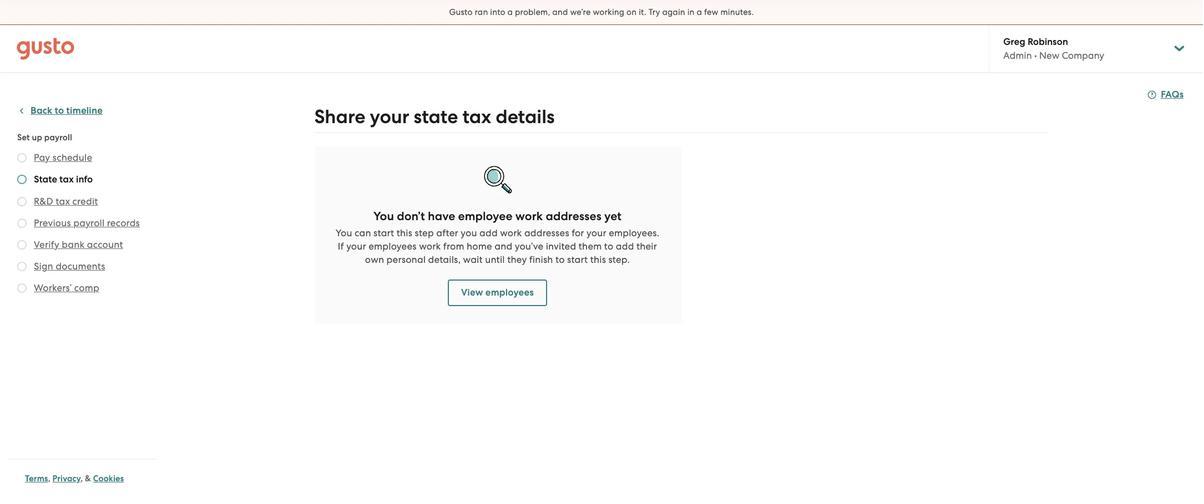 Task type: locate. For each thing, give the bounding box(es) containing it.
on
[[627, 7, 637, 17]]

0 vertical spatial payroll
[[44, 133, 72, 143]]

r&d
[[34, 196, 53, 207]]

gusto
[[449, 7, 473, 17]]

yet
[[604, 209, 622, 224]]

your
[[370, 105, 409, 128], [587, 228, 607, 239], [346, 241, 366, 252]]

share
[[314, 105, 365, 128]]

2 , from the left
[[81, 474, 83, 484]]

,
[[48, 474, 50, 484], [81, 474, 83, 484]]

tax
[[463, 105, 491, 128], [59, 174, 74, 185], [56, 196, 70, 207]]

employees up personal at the left of page
[[369, 241, 417, 252]]

work
[[516, 209, 543, 224], [500, 228, 522, 239], [419, 241, 441, 252]]

, left 'privacy' link
[[48, 474, 50, 484]]

working
[[593, 7, 625, 17]]

2 horizontal spatial to
[[604, 241, 614, 252]]

tax for credit
[[56, 196, 70, 207]]

previous payroll records
[[34, 218, 140, 229]]

5 check image from the top
[[17, 284, 27, 293]]

payroll down credit
[[73, 218, 105, 229]]

privacy
[[52, 474, 81, 484]]

0 horizontal spatial ,
[[48, 474, 50, 484]]

bank
[[62, 239, 85, 250]]

it.
[[639, 7, 647, 17]]

don't
[[397, 209, 425, 224]]

and up the 'until' at bottom
[[495, 241, 513, 252]]

•
[[1034, 50, 1037, 61]]

view employees
[[461, 287, 534, 299]]

to down 'invited'
[[556, 254, 565, 265]]

0 vertical spatial you
[[373, 209, 394, 224]]

addresses up for
[[546, 209, 602, 224]]

have
[[428, 209, 455, 224]]

0 vertical spatial your
[[370, 105, 409, 128]]

add up step. at the right of the page
[[616, 241, 634, 252]]

0 vertical spatial this
[[397, 228, 412, 239]]

your down the can
[[346, 241, 366, 252]]

0 vertical spatial to
[[55, 105, 64, 117]]

1 vertical spatial employees
[[486, 287, 534, 299]]

check image for workers'
[[17, 284, 27, 293]]

you up if
[[336, 228, 352, 239]]

wait
[[463, 254, 483, 265]]

a right into
[[508, 7, 513, 17]]

check image left state
[[17, 175, 27, 184]]

minutes.
[[721, 7, 754, 17]]

tax for info
[[59, 174, 74, 185]]

tax inside button
[[56, 196, 70, 207]]

0 horizontal spatial to
[[55, 105, 64, 117]]

pay schedule
[[34, 152, 92, 163]]

again
[[662, 7, 685, 17]]

to up step. at the right of the page
[[604, 241, 614, 252]]

view
[[461, 287, 483, 299]]

employee
[[458, 209, 513, 224]]

0 vertical spatial add
[[480, 228, 498, 239]]

pay
[[34, 152, 50, 163]]

start right the can
[[374, 228, 394, 239]]

terms link
[[25, 474, 48, 484]]

1 horizontal spatial add
[[616, 241, 634, 252]]

2 check image from the top
[[17, 240, 27, 250]]

1 vertical spatial your
[[587, 228, 607, 239]]

check image for pay
[[17, 153, 27, 163]]

0 vertical spatial start
[[374, 228, 394, 239]]

add up home
[[480, 228, 498, 239]]

0 vertical spatial employees
[[369, 241, 417, 252]]

1 vertical spatial you
[[336, 228, 352, 239]]

tax right r&d
[[56, 196, 70, 207]]

them
[[579, 241, 602, 252]]

, left '&'
[[81, 474, 83, 484]]

faqs
[[1161, 89, 1184, 100]]

to
[[55, 105, 64, 117], [604, 241, 614, 252], [556, 254, 565, 265]]

1 check image from the top
[[17, 153, 27, 163]]

start
[[374, 228, 394, 239], [567, 254, 588, 265]]

share your state tax details
[[314, 105, 555, 128]]

0 horizontal spatial and
[[495, 241, 513, 252]]

check image left previous
[[17, 219, 27, 228]]

finish
[[529, 254, 553, 265]]

a
[[508, 7, 513, 17], [697, 7, 702, 17]]

check image left the workers'
[[17, 284, 27, 293]]

tax left info at top left
[[59, 174, 74, 185]]

start down them
[[567, 254, 588, 265]]

own
[[365, 254, 384, 265]]

this down them
[[590, 254, 606, 265]]

1 vertical spatial payroll
[[73, 218, 105, 229]]

1 horizontal spatial and
[[552, 7, 568, 17]]

1 horizontal spatial a
[[697, 7, 702, 17]]

set
[[17, 133, 30, 143]]

your up them
[[587, 228, 607, 239]]

4 check image from the top
[[17, 262, 27, 271]]

2 vertical spatial your
[[346, 241, 366, 252]]

r&d tax credit
[[34, 196, 98, 207]]

tax right state
[[463, 105, 491, 128]]

terms , privacy , & cookies
[[25, 474, 124, 484]]

0 horizontal spatial a
[[508, 7, 513, 17]]

check image left r&d
[[17, 197, 27, 206]]

this
[[397, 228, 412, 239], [590, 254, 606, 265]]

&
[[85, 474, 91, 484]]

1 horizontal spatial payroll
[[73, 218, 105, 229]]

home
[[467, 241, 492, 252]]

0 horizontal spatial employees
[[369, 241, 417, 252]]

you
[[373, 209, 394, 224], [336, 228, 352, 239]]

previous
[[34, 218, 71, 229]]

view employees link
[[448, 280, 547, 306]]

check image
[[17, 153, 27, 163], [17, 175, 27, 184], [17, 219, 27, 228], [17, 262, 27, 271], [17, 284, 27, 293]]

3 check image from the top
[[17, 219, 27, 228]]

until
[[485, 254, 505, 265]]

addresses up 'invited'
[[524, 228, 569, 239]]

1 vertical spatial and
[[495, 241, 513, 252]]

0 vertical spatial check image
[[17, 197, 27, 206]]

1 check image from the top
[[17, 197, 27, 206]]

1 horizontal spatial this
[[590, 254, 606, 265]]

back to timeline
[[31, 105, 103, 117]]

their
[[637, 241, 657, 252]]

set up payroll
[[17, 133, 72, 143]]

1 horizontal spatial you
[[373, 209, 394, 224]]

employees inside you don't have employee work addresses yet you can start this step after you add work addresses for your employees. if your employees work from home and you've invited them to add their own personal details, wait until they finish to start this step.
[[369, 241, 417, 252]]

your left state
[[370, 105, 409, 128]]

check image left pay
[[17, 153, 27, 163]]

employees down the they on the bottom of the page
[[486, 287, 534, 299]]

0 horizontal spatial you
[[336, 228, 352, 239]]

to right back
[[55, 105, 64, 117]]

check image left sign
[[17, 262, 27, 271]]

1 vertical spatial this
[[590, 254, 606, 265]]

and
[[552, 7, 568, 17], [495, 241, 513, 252]]

2 vertical spatial tax
[[56, 196, 70, 207]]

company
[[1062, 50, 1105, 61]]

workers' comp button
[[34, 281, 99, 295]]

few
[[704, 7, 719, 17]]

1 horizontal spatial to
[[556, 254, 565, 265]]

0 horizontal spatial add
[[480, 228, 498, 239]]

0 vertical spatial and
[[552, 7, 568, 17]]

a right in
[[697, 7, 702, 17]]

after
[[436, 228, 458, 239]]

1 vertical spatial tax
[[59, 174, 74, 185]]

payroll
[[44, 133, 72, 143], [73, 218, 105, 229]]

and left we're
[[552, 7, 568, 17]]

addresses
[[546, 209, 602, 224], [524, 228, 569, 239]]

1 vertical spatial start
[[567, 254, 588, 265]]

1 vertical spatial check image
[[17, 240, 27, 250]]

documents
[[56, 261, 105, 272]]

add
[[480, 228, 498, 239], [616, 241, 634, 252]]

check image
[[17, 197, 27, 206], [17, 240, 27, 250]]

you left don't
[[373, 209, 394, 224]]

this down don't
[[397, 228, 412, 239]]

1 horizontal spatial ,
[[81, 474, 83, 484]]

new
[[1040, 50, 1060, 61]]

step.
[[609, 254, 630, 265]]

payroll up pay schedule
[[44, 133, 72, 143]]

state
[[34, 174, 57, 185]]

you
[[461, 228, 477, 239]]

0 horizontal spatial this
[[397, 228, 412, 239]]

back to timeline button
[[17, 104, 103, 118]]

sign documents button
[[34, 260, 105, 273]]

1 horizontal spatial start
[[567, 254, 588, 265]]

ran
[[475, 7, 488, 17]]

payroll inside previous payroll records 'button'
[[73, 218, 105, 229]]

check image left verify
[[17, 240, 27, 250]]

1 vertical spatial to
[[604, 241, 614, 252]]



Task type: describe. For each thing, give the bounding box(es) containing it.
info
[[76, 174, 93, 185]]

state tax info
[[34, 174, 93, 185]]

account
[[87, 239, 123, 250]]

sign
[[34, 261, 53, 272]]

timeline
[[66, 105, 103, 117]]

1 a from the left
[[508, 7, 513, 17]]

problem,
[[515, 7, 550, 17]]

credit
[[72, 196, 98, 207]]

can
[[355, 228, 371, 239]]

into
[[490, 7, 506, 17]]

workers' comp
[[34, 283, 99, 294]]

gusto ran into a problem, and we're working on it. try again in a few minutes.
[[449, 7, 754, 17]]

state
[[414, 105, 458, 128]]

0 horizontal spatial start
[[374, 228, 394, 239]]

you don't have employee work addresses yet you can start this step after you add work addresses for your employees. if your employees work from home and you've invited them to add their own personal details, wait until they finish to start this step.
[[336, 209, 660, 265]]

1 horizontal spatial employees
[[486, 287, 534, 299]]

greg
[[1004, 36, 1026, 48]]

workers'
[[34, 283, 72, 294]]

1 vertical spatial add
[[616, 241, 634, 252]]

check image for r&d
[[17, 197, 27, 206]]

robinson
[[1028, 36, 1068, 48]]

0 horizontal spatial payroll
[[44, 133, 72, 143]]

comp
[[74, 283, 99, 294]]

step
[[415, 228, 434, 239]]

to inside button
[[55, 105, 64, 117]]

2 vertical spatial work
[[419, 241, 441, 252]]

sign documents
[[34, 261, 105, 272]]

and inside you don't have employee work addresses yet you can start this step after you add work addresses for your employees. if your employees work from home and you've invited them to add their own personal details, wait until they finish to start this step.
[[495, 241, 513, 252]]

r&d tax credit button
[[34, 195, 98, 208]]

cookies button
[[93, 472, 124, 486]]

admin
[[1004, 50, 1032, 61]]

pay schedule button
[[34, 151, 92, 164]]

1 vertical spatial work
[[500, 228, 522, 239]]

they
[[507, 254, 527, 265]]

records
[[107, 218, 140, 229]]

2 check image from the top
[[17, 175, 27, 184]]

up
[[32, 133, 42, 143]]

2 horizontal spatial your
[[587, 228, 607, 239]]

0 vertical spatial work
[[516, 209, 543, 224]]

2 a from the left
[[697, 7, 702, 17]]

details
[[496, 105, 555, 128]]

back
[[31, 105, 52, 117]]

previous payroll records button
[[34, 216, 140, 230]]

verify bank account button
[[34, 238, 123, 251]]

0 vertical spatial tax
[[463, 105, 491, 128]]

verify bank account
[[34, 239, 123, 250]]

in
[[688, 7, 695, 17]]

if
[[338, 241, 344, 252]]

terms
[[25, 474, 48, 484]]

check image for previous
[[17, 219, 27, 228]]

for
[[572, 228, 584, 239]]

0 horizontal spatial your
[[346, 241, 366, 252]]

personal
[[387, 254, 426, 265]]

from
[[443, 241, 464, 252]]

home image
[[17, 37, 74, 60]]

check image for sign
[[17, 262, 27, 271]]

verify
[[34, 239, 59, 250]]

cookies
[[93, 474, 124, 484]]

0 vertical spatial addresses
[[546, 209, 602, 224]]

try
[[649, 7, 660, 17]]

schedule
[[53, 152, 92, 163]]

2 vertical spatial to
[[556, 254, 565, 265]]

you've
[[515, 241, 544, 252]]

1 , from the left
[[48, 474, 50, 484]]

check image for verify
[[17, 240, 27, 250]]

invited
[[546, 241, 576, 252]]

1 vertical spatial addresses
[[524, 228, 569, 239]]

we're
[[570, 7, 591, 17]]

employees.
[[609, 228, 660, 239]]

faqs button
[[1148, 88, 1184, 102]]

state tax info list
[[17, 151, 154, 297]]

1 horizontal spatial your
[[370, 105, 409, 128]]

privacy link
[[52, 474, 81, 484]]

greg robinson admin • new company
[[1004, 36, 1105, 61]]

details,
[[428, 254, 461, 265]]



Task type: vqa. For each thing, say whether or not it's contained in the screenshot.
HOW IT WORKS
no



